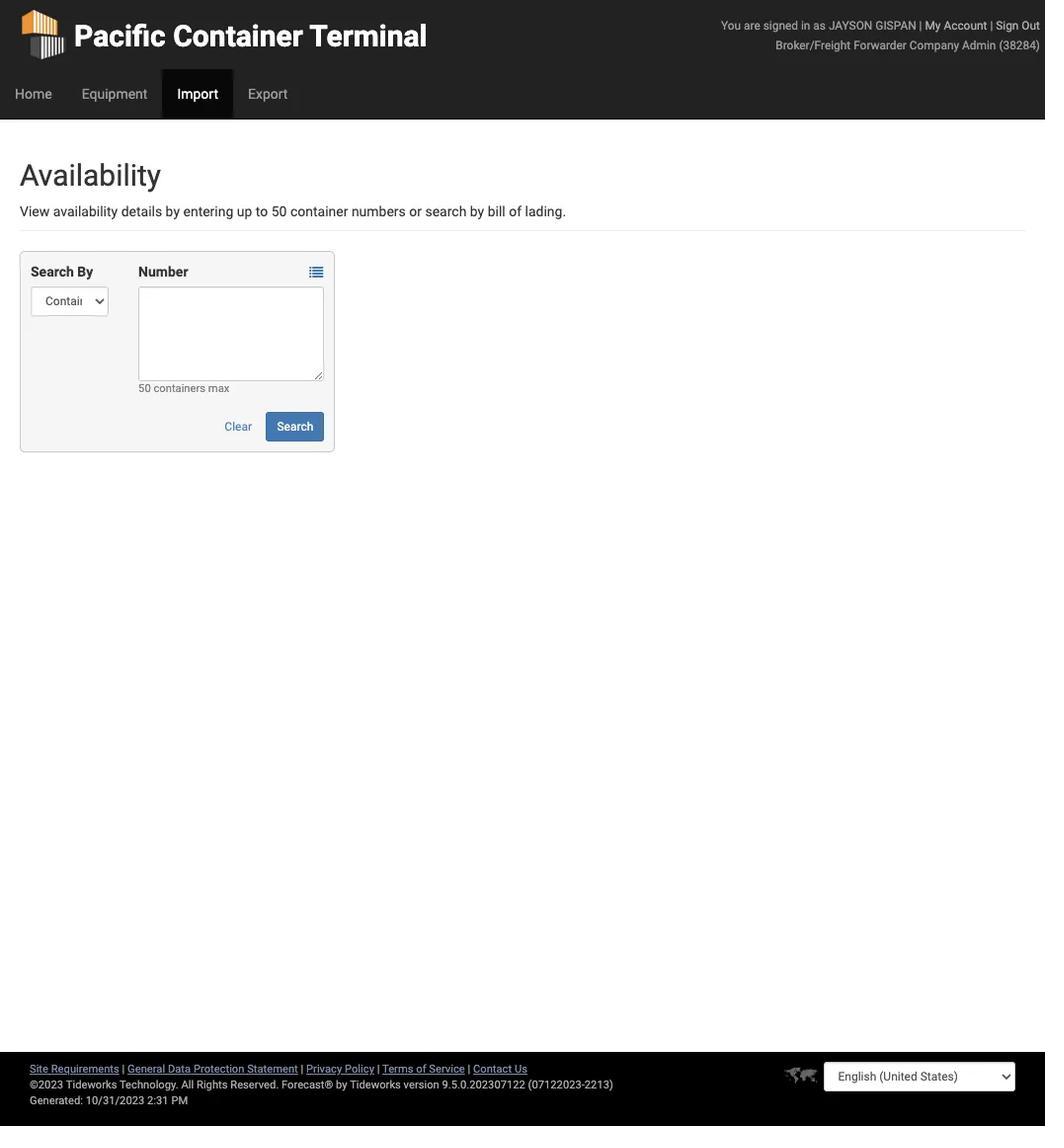 Task type: describe. For each thing, give the bounding box(es) containing it.
or
[[409, 204, 422, 219]]

generated:
[[30, 1095, 83, 1108]]

broker/freight
[[776, 39, 851, 52]]

| up forecast® on the bottom left of the page
[[301, 1063, 304, 1076]]

technology.
[[120, 1079, 179, 1092]]

1 horizontal spatial of
[[509, 204, 522, 219]]

availability
[[20, 158, 161, 193]]

privacy policy link
[[306, 1063, 375, 1076]]

containers
[[154, 382, 206, 395]]

data
[[168, 1063, 191, 1076]]

import
[[177, 86, 218, 102]]

2213)
[[585, 1079, 614, 1092]]

export button
[[233, 69, 303, 119]]

0 horizontal spatial by
[[166, 204, 180, 219]]

general data protection statement link
[[128, 1063, 298, 1076]]

site
[[30, 1063, 48, 1076]]

forecast®
[[282, 1079, 333, 1092]]

of inside site requirements | general data protection statement | privacy policy | terms of service | contact us ©2023 tideworks technology. all rights reserved. forecast® by tideworks version 9.5.0.202307122 (07122023-2213) generated: 10/31/2023 2:31 pm
[[416, 1063, 427, 1076]]

terms
[[383, 1063, 414, 1076]]

| left my
[[920, 19, 923, 33]]

as
[[814, 19, 826, 33]]

container
[[290, 204, 348, 219]]

import button
[[162, 69, 233, 119]]

are
[[744, 19, 761, 33]]

container
[[173, 19, 303, 53]]

| up 9.5.0.202307122
[[468, 1063, 471, 1076]]

reserved.
[[231, 1079, 279, 1092]]

numbers
[[352, 204, 406, 219]]

view availability details by entering up to 50 container numbers or search by bill of lading.
[[20, 204, 566, 219]]

terminal
[[310, 19, 428, 53]]

search
[[425, 204, 467, 219]]

signed
[[764, 19, 799, 33]]

pm
[[171, 1095, 188, 1108]]

clear
[[225, 420, 252, 434]]

search for search by
[[31, 264, 74, 280]]

50 containers max
[[138, 382, 230, 395]]

in
[[801, 19, 811, 33]]

tideworks
[[350, 1079, 401, 1092]]

privacy
[[306, 1063, 342, 1076]]

up
[[237, 204, 252, 219]]

by inside site requirements | general data protection statement | privacy policy | terms of service | contact us ©2023 tideworks technology. all rights reserved. forecast® by tideworks version 9.5.0.202307122 (07122023-2213) generated: 10/31/2023 2:31 pm
[[336, 1079, 347, 1092]]

| left general
[[122, 1063, 125, 1076]]

policy
[[345, 1063, 375, 1076]]

search by
[[31, 264, 93, 280]]

forwarder
[[854, 39, 907, 52]]

company
[[910, 39, 960, 52]]

statement
[[247, 1063, 298, 1076]]

to
[[256, 204, 268, 219]]

out
[[1022, 19, 1041, 33]]

equipment button
[[67, 69, 162, 119]]

search for search
[[277, 420, 314, 434]]

by
[[77, 264, 93, 280]]

(38284)
[[1000, 39, 1041, 52]]

my account link
[[926, 19, 988, 33]]

details
[[121, 204, 162, 219]]

10/31/2023
[[86, 1095, 145, 1108]]

site requirements | general data protection statement | privacy policy | terms of service | contact us ©2023 tideworks technology. all rights reserved. forecast® by tideworks version 9.5.0.202307122 (07122023-2213) generated: 10/31/2023 2:31 pm
[[30, 1063, 614, 1108]]

you are signed in as jayson gispan | my account | sign out broker/freight forwarder company admin (38284)
[[722, 19, 1041, 52]]

clear button
[[214, 412, 263, 442]]

lading.
[[525, 204, 566, 219]]

gispan
[[876, 19, 917, 33]]

view
[[20, 204, 50, 219]]



Task type: locate. For each thing, give the bounding box(es) containing it.
0 vertical spatial search
[[31, 264, 74, 280]]

jayson
[[829, 19, 873, 33]]

show list image
[[310, 266, 324, 280]]

you
[[722, 19, 741, 33]]

rights
[[197, 1079, 228, 1092]]

2:31
[[147, 1095, 169, 1108]]

search
[[31, 264, 74, 280], [277, 420, 314, 434]]

contact
[[473, 1063, 512, 1076]]

50 right the to
[[272, 204, 287, 219]]

©2023 tideworks
[[30, 1079, 117, 1092]]

50 left containers
[[138, 382, 151, 395]]

search left 'by'
[[31, 264, 74, 280]]

| left sign
[[991, 19, 994, 33]]

export
[[248, 86, 288, 102]]

home
[[15, 86, 52, 102]]

home button
[[0, 69, 67, 119]]

| up the tideworks
[[377, 1063, 380, 1076]]

equipment
[[82, 86, 148, 102]]

1 horizontal spatial search
[[277, 420, 314, 434]]

1 vertical spatial search
[[277, 420, 314, 434]]

max
[[208, 382, 230, 395]]

9.5.0.202307122
[[442, 1079, 526, 1092]]

account
[[944, 19, 988, 33]]

of
[[509, 204, 522, 219], [416, 1063, 427, 1076]]

requirements
[[51, 1063, 119, 1076]]

pacific container terminal
[[74, 19, 428, 53]]

1 horizontal spatial by
[[336, 1079, 347, 1092]]

2 horizontal spatial by
[[470, 204, 485, 219]]

0 vertical spatial 50
[[272, 204, 287, 219]]

sign
[[996, 19, 1019, 33]]

site requirements link
[[30, 1063, 119, 1076]]

service
[[429, 1063, 465, 1076]]

pacific container terminal link
[[20, 0, 428, 69]]

number
[[138, 264, 188, 280]]

|
[[920, 19, 923, 33], [991, 19, 994, 33], [122, 1063, 125, 1076], [301, 1063, 304, 1076], [377, 1063, 380, 1076], [468, 1063, 471, 1076]]

1 vertical spatial of
[[416, 1063, 427, 1076]]

bill
[[488, 204, 506, 219]]

protection
[[194, 1063, 245, 1076]]

terms of service link
[[383, 1063, 465, 1076]]

general
[[128, 1063, 165, 1076]]

by right details
[[166, 204, 180, 219]]

Number text field
[[138, 287, 325, 382]]

contact us link
[[473, 1063, 528, 1076]]

my
[[926, 19, 941, 33]]

1 horizontal spatial 50
[[272, 204, 287, 219]]

by down privacy policy link
[[336, 1079, 347, 1092]]

entering
[[183, 204, 234, 219]]

admin
[[963, 39, 997, 52]]

0 vertical spatial of
[[509, 204, 522, 219]]

0 horizontal spatial 50
[[138, 382, 151, 395]]

search button
[[266, 412, 325, 442]]

0 horizontal spatial of
[[416, 1063, 427, 1076]]

by
[[166, 204, 180, 219], [470, 204, 485, 219], [336, 1079, 347, 1092]]

of up version
[[416, 1063, 427, 1076]]

50
[[272, 204, 287, 219], [138, 382, 151, 395]]

pacific
[[74, 19, 166, 53]]

1 vertical spatial 50
[[138, 382, 151, 395]]

(07122023-
[[528, 1079, 585, 1092]]

availability
[[53, 204, 118, 219]]

all
[[181, 1079, 194, 1092]]

0 horizontal spatial search
[[31, 264, 74, 280]]

sign out link
[[996, 19, 1041, 33]]

version
[[404, 1079, 440, 1092]]

search inside button
[[277, 420, 314, 434]]

us
[[515, 1063, 528, 1076]]

search right clear
[[277, 420, 314, 434]]

of right bill
[[509, 204, 522, 219]]

by left bill
[[470, 204, 485, 219]]



Task type: vqa. For each thing, say whether or not it's contained in the screenshot.
the leftmost 50
yes



